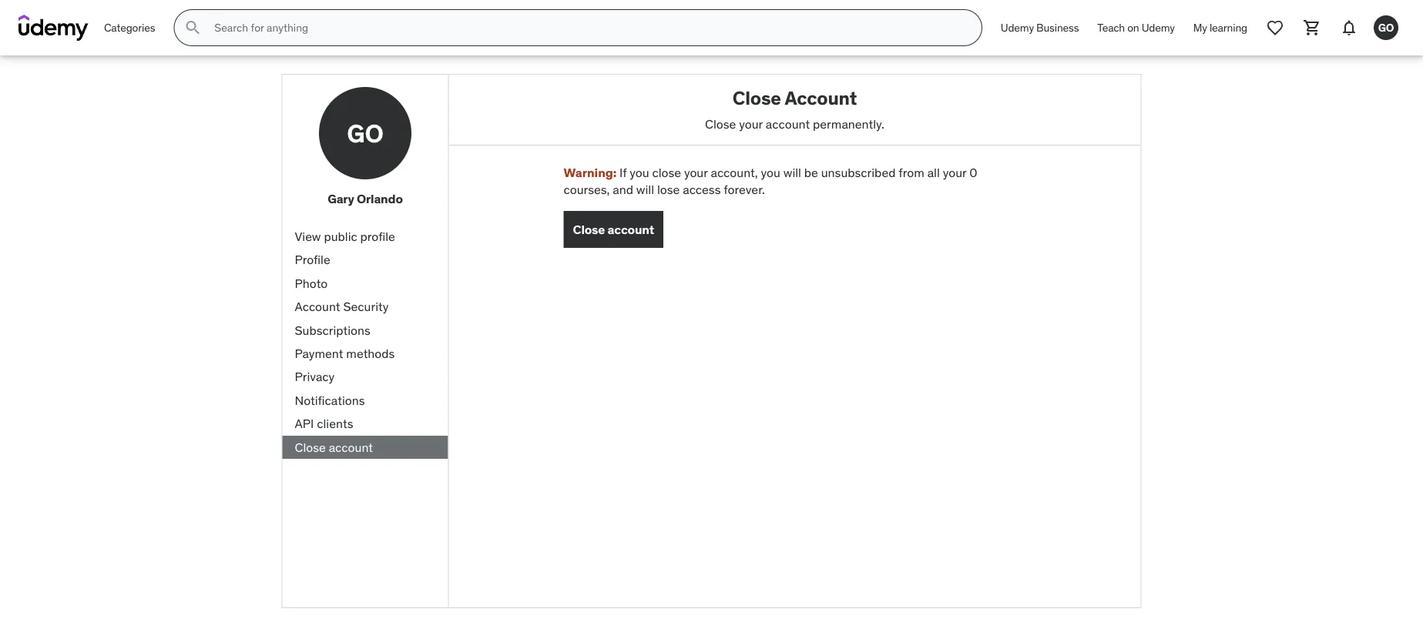 Task type: locate. For each thing, give the bounding box(es) containing it.
1 horizontal spatial account
[[785, 86, 857, 109]]

0 vertical spatial account
[[766, 116, 810, 132]]

subscriptions
[[295, 322, 371, 338]]

will left be
[[784, 165, 802, 181]]

you
[[630, 165, 649, 181], [761, 165, 781, 181]]

2 udemy from the left
[[1142, 21, 1175, 34]]

1 horizontal spatial account
[[608, 222, 654, 237]]

security
[[343, 299, 389, 315]]

account
[[766, 116, 810, 132], [608, 222, 654, 237], [329, 440, 373, 455]]

account
[[785, 86, 857, 109], [295, 299, 340, 315]]

view public profile profile photo account security subscriptions payment methods privacy notifications api clients close account
[[295, 229, 395, 455]]

methods
[[346, 346, 395, 362]]

courses,
[[564, 182, 610, 198]]

udemy left business
[[1001, 21, 1034, 34]]

0 horizontal spatial account
[[329, 440, 373, 455]]

your for you
[[684, 165, 708, 181]]

go
[[1379, 21, 1394, 34], [347, 118, 384, 149]]

your for account
[[739, 116, 763, 132]]

1 vertical spatial account
[[608, 222, 654, 237]]

udemy business
[[1001, 21, 1079, 34]]

profile
[[295, 252, 330, 268]]

account,
[[711, 165, 758, 181]]

0 horizontal spatial your
[[684, 165, 708, 181]]

you right if on the left top
[[630, 165, 649, 181]]

permanently.
[[813, 116, 885, 132]]

photo
[[295, 276, 328, 291]]

account up permanently.
[[785, 86, 857, 109]]

your left "0" on the top right of page
[[943, 165, 967, 181]]

submit search image
[[184, 18, 202, 37]]

close
[[652, 165, 681, 181]]

view
[[295, 229, 321, 244]]

2 horizontal spatial account
[[766, 116, 810, 132]]

account security link
[[282, 295, 448, 319]]

1 vertical spatial will
[[636, 182, 654, 198]]

1 horizontal spatial you
[[761, 165, 781, 181]]

clients
[[317, 416, 353, 432]]

0 vertical spatial will
[[784, 165, 802, 181]]

0 horizontal spatial will
[[636, 182, 654, 198]]

go link
[[1368, 9, 1405, 46]]

on
[[1128, 21, 1140, 34]]

account inside close account close your account permanently.
[[766, 116, 810, 132]]

close
[[733, 86, 781, 109], [705, 116, 736, 132], [573, 222, 605, 237], [295, 440, 326, 455]]

udemy image
[[18, 15, 89, 41]]

1 vertical spatial go
[[347, 118, 384, 149]]

gary
[[328, 191, 354, 207]]

0 horizontal spatial you
[[630, 165, 649, 181]]

1 horizontal spatial udemy
[[1142, 21, 1175, 34]]

0 horizontal spatial udemy
[[1001, 21, 1034, 34]]

1 udemy from the left
[[1001, 21, 1034, 34]]

1 vertical spatial account
[[295, 299, 340, 315]]

udemy right on
[[1142, 21, 1175, 34]]

orlando
[[357, 191, 403, 207]]

0 horizontal spatial account
[[295, 299, 340, 315]]

your up account,
[[739, 116, 763, 132]]

if you close your account, you will be unsubscribed from all your 0 courses, and will lose access forever.
[[564, 165, 978, 198]]

0 vertical spatial go
[[1379, 21, 1394, 34]]

teach on udemy
[[1098, 21, 1175, 34]]

teach
[[1098, 21, 1125, 34]]

my learning
[[1194, 21, 1248, 34]]

payment
[[295, 346, 343, 362]]

be
[[804, 165, 818, 181]]

udemy business link
[[992, 9, 1089, 46]]

udemy
[[1001, 21, 1034, 34], [1142, 21, 1175, 34]]

go up gary orlando
[[347, 118, 384, 149]]

account down photo
[[295, 299, 340, 315]]

you up forever.
[[761, 165, 781, 181]]

account down api clients link
[[329, 440, 373, 455]]

account down and
[[608, 222, 654, 237]]

0 vertical spatial account
[[785, 86, 857, 109]]

teach on udemy link
[[1089, 9, 1184, 46]]

from
[[899, 165, 925, 181]]

categories
[[104, 21, 155, 34]]

your up access
[[684, 165, 708, 181]]

your inside close account close your account permanently.
[[739, 116, 763, 132]]

notifications image
[[1340, 18, 1359, 37]]

view public profile link
[[282, 225, 448, 249]]

close inside button
[[573, 222, 605, 237]]

account inside close account close your account permanently.
[[785, 86, 857, 109]]

gary orlando
[[328, 191, 403, 207]]

business
[[1037, 21, 1079, 34]]

privacy
[[295, 369, 335, 385]]

2 vertical spatial account
[[329, 440, 373, 455]]

subscriptions link
[[282, 319, 448, 342]]

1 horizontal spatial go
[[1379, 21, 1394, 34]]

go right notifications "icon"
[[1379, 21, 1394, 34]]

will
[[784, 165, 802, 181], [636, 182, 654, 198]]

will right and
[[636, 182, 654, 198]]

your
[[739, 116, 763, 132], [684, 165, 708, 181], [943, 165, 967, 181]]

1 horizontal spatial your
[[739, 116, 763, 132]]

1 horizontal spatial will
[[784, 165, 802, 181]]

and
[[613, 182, 634, 198]]

account up be
[[766, 116, 810, 132]]

unsubscribed
[[821, 165, 896, 181]]



Task type: vqa. For each thing, say whether or not it's contained in the screenshot.
Photo link
yes



Task type: describe. For each thing, give the bounding box(es) containing it.
warning:
[[564, 165, 617, 181]]

notifications link
[[282, 389, 448, 413]]

my
[[1194, 21, 1208, 34]]

udemy inside teach on udemy link
[[1142, 21, 1175, 34]]

0
[[970, 165, 978, 181]]

shopping cart with 0 items image
[[1303, 18, 1322, 37]]

2 horizontal spatial your
[[943, 165, 967, 181]]

2 you from the left
[[761, 165, 781, 181]]

api
[[295, 416, 314, 432]]

account inside view public profile profile photo account security subscriptions payment methods privacy notifications api clients close account
[[295, 299, 340, 315]]

account inside view public profile profile photo account security subscriptions payment methods privacy notifications api clients close account
[[329, 440, 373, 455]]

forever.
[[724, 182, 765, 198]]

privacy link
[[282, 366, 448, 389]]

1 you from the left
[[630, 165, 649, 181]]

account inside button
[[608, 222, 654, 237]]

close account link
[[282, 436, 448, 459]]

profile
[[360, 229, 395, 244]]

lose
[[657, 182, 680, 198]]

close account close your account permanently.
[[705, 86, 885, 132]]

all
[[928, 165, 940, 181]]

categories button
[[95, 9, 164, 46]]

notifications
[[295, 393, 365, 408]]

payment methods link
[[282, 342, 448, 366]]

close account button
[[564, 211, 664, 248]]

wishlist image
[[1266, 18, 1285, 37]]

close inside view public profile profile photo account security subscriptions payment methods privacy notifications api clients close account
[[295, 440, 326, 455]]

photo link
[[282, 272, 448, 295]]

profile link
[[282, 249, 448, 272]]

access
[[683, 182, 721, 198]]

my learning link
[[1184, 9, 1257, 46]]

api clients link
[[282, 413, 448, 436]]

close account
[[573, 222, 654, 237]]

0 horizontal spatial go
[[347, 118, 384, 149]]

if
[[620, 165, 627, 181]]

learning
[[1210, 21, 1248, 34]]

public
[[324, 229, 357, 244]]

Search for anything text field
[[211, 15, 963, 41]]



